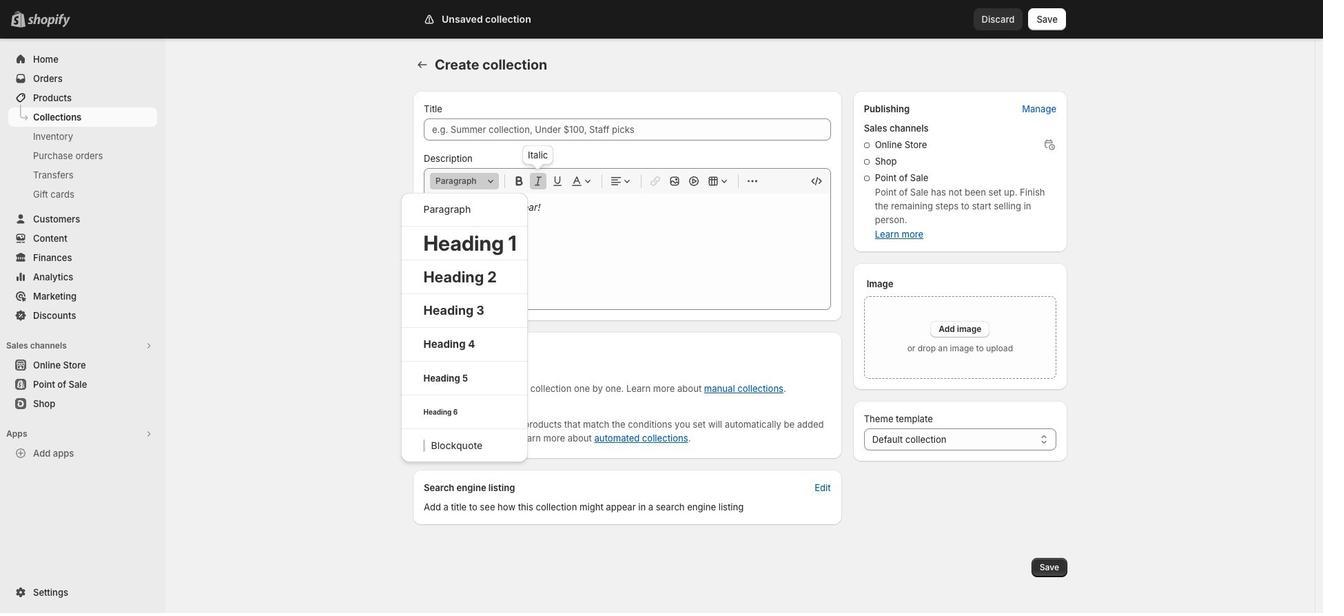 Task type: vqa. For each thing, say whether or not it's contained in the screenshot.
rightmost No change icon
no



Task type: locate. For each thing, give the bounding box(es) containing it.
shopify image
[[30, 14, 73, 28]]

e.g. Summer collection, Under $100, Staff picks text field
[[424, 119, 831, 141]]

tooltip
[[523, 145, 554, 165]]



